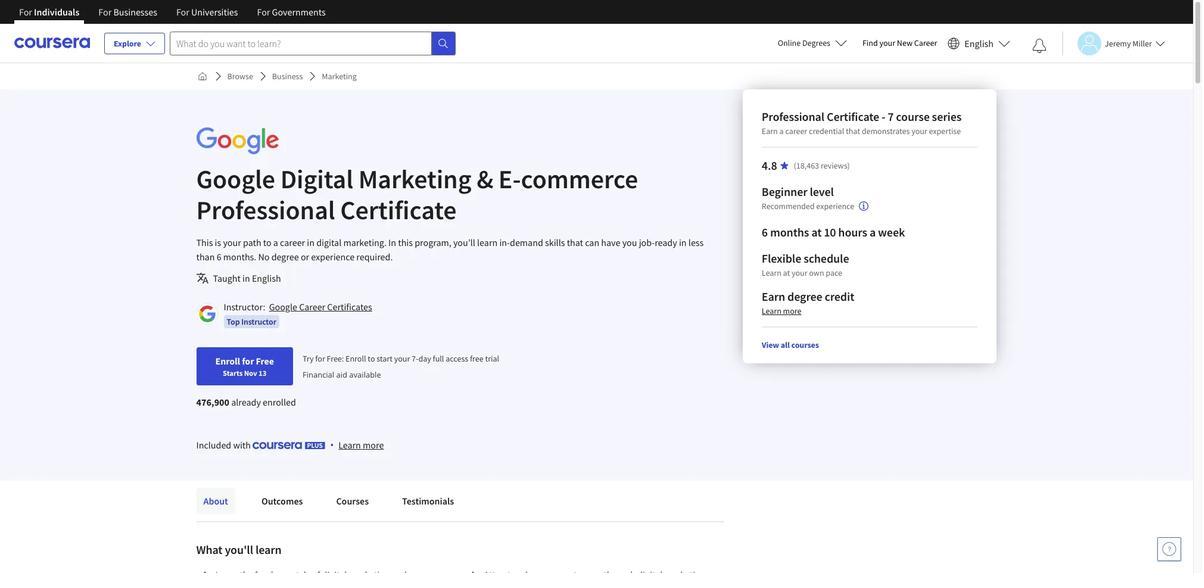 Task type: locate. For each thing, give the bounding box(es) containing it.
4 for from the left
[[257, 6, 270, 18]]

0 horizontal spatial english
[[252, 272, 281, 284]]

your inside this is your path to a career in digital marketing. in this program, you'll learn in-demand skills that can have you job-ready in less than 6 months. no degree or experience required.
[[223, 237, 241, 249]]

businesses
[[113, 6, 157, 18]]

google inside google digital marketing & e-commerce professional certificate
[[196, 163, 275, 195]]

credential
[[809, 126, 845, 136]]

earn down flexible
[[762, 289, 786, 304]]

certificate up credential
[[827, 109, 880, 124]]

google down google image
[[196, 163, 275, 195]]

-
[[882, 109, 886, 124]]

coursera image
[[14, 34, 90, 53]]

enroll up available
[[346, 353, 366, 364]]

a inside this is your path to a career in digital marketing. in this program, you'll learn in-demand skills that can have you job-ready in less than 6 months. no degree or experience required.
[[273, 237, 278, 249]]

a left credential
[[780, 126, 784, 136]]

experience
[[817, 201, 855, 212], [311, 251, 355, 263]]

6 right 'than' on the left of page
[[217, 251, 221, 263]]

1 vertical spatial that
[[567, 237, 584, 249]]

0 vertical spatial marketing
[[322, 71, 357, 82]]

for inside enroll for free starts nov 13
[[242, 355, 254, 367]]

enroll
[[346, 353, 366, 364], [215, 355, 240, 367]]

certificate inside google digital marketing & e-commerce professional certificate
[[340, 194, 457, 226]]

for right try
[[315, 353, 325, 364]]

1 vertical spatial english
[[252, 272, 281, 284]]

professional inside professional certificate - 7 course series earn a career credential that demonstrates your expertise
[[762, 109, 825, 124]]

•
[[330, 439, 334, 452]]

1 vertical spatial career
[[299, 301, 326, 313]]

at down flexible
[[784, 268, 790, 278]]

degree down own
[[788, 289, 823, 304]]

0 vertical spatial earn
[[762, 126, 778, 136]]

0 vertical spatial that
[[846, 126, 861, 136]]

1 vertical spatial google
[[269, 301, 297, 313]]

a inside professional certificate - 7 course series earn a career credential that demonstrates your expertise
[[780, 126, 784, 136]]

in-
[[500, 237, 510, 249]]

digital
[[317, 237, 342, 249]]

0 horizontal spatial marketing
[[322, 71, 357, 82]]

you'll
[[225, 542, 253, 557]]

0 horizontal spatial that
[[567, 237, 584, 249]]

access
[[446, 353, 469, 364]]

new
[[898, 38, 913, 48]]

courses
[[336, 495, 369, 507]]

for inside try for free: enroll to start your 7-day full access free trial financial aid available
[[315, 353, 325, 364]]

1 horizontal spatial experience
[[817, 201, 855, 212]]

10
[[824, 225, 836, 240]]

What do you want to learn? text field
[[170, 31, 432, 55]]

home image
[[198, 72, 207, 81]]

for up nov
[[242, 355, 254, 367]]

1 horizontal spatial learn more link
[[762, 306, 802, 316]]

1 horizontal spatial more
[[784, 306, 802, 316]]

learn more link up all
[[762, 306, 802, 316]]

1 horizontal spatial for
[[315, 353, 325, 364]]

try
[[303, 353, 314, 364]]

degree left 'or'
[[272, 251, 299, 263]]

1 horizontal spatial that
[[846, 126, 861, 136]]

1 horizontal spatial to
[[368, 353, 375, 364]]

about
[[204, 495, 228, 507]]

learn left in-
[[477, 237, 498, 249]]

0 horizontal spatial for
[[242, 355, 254, 367]]

path
[[243, 237, 261, 249]]

for for try
[[315, 353, 325, 364]]

0 vertical spatial to
[[263, 237, 272, 249]]

experience inside this is your path to a career in digital marketing. in this program, you'll learn in-demand skills that can have you job-ready in less than 6 months. no degree or experience required.
[[311, 251, 355, 263]]

1 earn from the top
[[762, 126, 778, 136]]

included with
[[196, 439, 253, 451]]

certificate
[[827, 109, 880, 124], [340, 194, 457, 226]]

coursera plus image
[[253, 442, 326, 449]]

1 vertical spatial more
[[363, 439, 384, 451]]

instructor:
[[224, 301, 265, 313]]

to inside try for free: enroll to start your 7-day full access free trial financial aid available
[[368, 353, 375, 364]]

for left governments
[[257, 6, 270, 18]]

0 horizontal spatial a
[[273, 237, 278, 249]]

career left certificates
[[299, 301, 326, 313]]

browse link
[[223, 66, 258, 87]]

1 vertical spatial degree
[[788, 289, 823, 304]]

certificates
[[327, 301, 372, 313]]

0 horizontal spatial experience
[[311, 251, 355, 263]]

0 horizontal spatial certificate
[[340, 194, 457, 226]]

to left "start" at the bottom of the page
[[368, 353, 375, 364]]

1 horizontal spatial learn
[[477, 237, 498, 249]]

1 for from the left
[[19, 6, 32, 18]]

0 horizontal spatial at
[[784, 268, 790, 278]]

0 horizontal spatial career
[[299, 301, 326, 313]]

learn more link for learn
[[339, 438, 384, 452]]

experience down the level
[[817, 201, 855, 212]]

6 left the months
[[762, 225, 768, 240]]

show notifications image
[[1033, 39, 1047, 53]]

professional
[[762, 109, 825, 124], [196, 194, 335, 226]]

help center image
[[1163, 542, 1177, 557]]

explore button
[[104, 33, 165, 54]]

learn down flexible
[[762, 268, 782, 278]]

degree inside earn degree credit learn more
[[788, 289, 823, 304]]

marketing inside google digital marketing & e-commerce professional certificate
[[359, 163, 472, 195]]

1 vertical spatial professional
[[196, 194, 335, 226]]

learn inside earn degree credit learn more
[[762, 306, 782, 316]]

learn inside flexible schedule learn at your own pace
[[762, 268, 782, 278]]

in
[[389, 237, 396, 249]]

0 vertical spatial learn
[[477, 237, 498, 249]]

in right taught
[[243, 272, 250, 284]]

(18,463 reviews)
[[794, 160, 850, 171]]

demonstrates
[[862, 126, 910, 136]]

your down course
[[912, 126, 928, 136]]

0 vertical spatial google
[[196, 163, 275, 195]]

marketing link
[[317, 66, 362, 87]]

enroll for free starts nov 13
[[215, 355, 274, 378]]

0 horizontal spatial more
[[363, 439, 384, 451]]

1 horizontal spatial at
[[812, 225, 822, 240]]

commerce
[[521, 163, 638, 195]]

0 vertical spatial career
[[786, 126, 808, 136]]

learn
[[477, 237, 498, 249], [256, 542, 282, 557]]

career right new
[[915, 38, 938, 48]]

what you'll learn
[[196, 542, 282, 557]]

1 vertical spatial learn
[[256, 542, 282, 557]]

0 vertical spatial at
[[812, 225, 822, 240]]

for
[[19, 6, 32, 18], [99, 6, 112, 18], [176, 6, 189, 18], [257, 6, 270, 18]]

jeremy miller
[[1106, 38, 1153, 49]]

at left 10
[[812, 225, 822, 240]]

explore
[[114, 38, 141, 49]]

your right is
[[223, 237, 241, 249]]

google
[[196, 163, 275, 195], [269, 301, 297, 313]]

0 vertical spatial learn
[[762, 268, 782, 278]]

7-
[[412, 353, 419, 364]]

2 horizontal spatial a
[[870, 225, 876, 240]]

to
[[263, 237, 272, 249], [368, 353, 375, 364]]

0 horizontal spatial career
[[280, 237, 305, 249]]

in
[[307, 237, 315, 249], [679, 237, 687, 249], [243, 272, 250, 284]]

a left 'week'
[[870, 225, 876, 240]]

2 earn from the top
[[762, 289, 786, 304]]

1 vertical spatial earn
[[762, 289, 786, 304]]

to inside this is your path to a career in digital marketing. in this program, you'll learn in-demand skills that can have you job-ready in less than 6 months. no degree or experience required.
[[263, 237, 272, 249]]

testimonials
[[402, 495, 454, 507]]

career
[[786, 126, 808, 136], [280, 237, 305, 249]]

more right the •
[[363, 439, 384, 451]]

2 for from the left
[[99, 6, 112, 18]]

your left own
[[792, 268, 808, 278]]

your inside professional certificate - 7 course series earn a career credential that demonstrates your expertise
[[912, 126, 928, 136]]

1 vertical spatial to
[[368, 353, 375, 364]]

2 vertical spatial learn
[[339, 439, 361, 451]]

earn up 4.8
[[762, 126, 778, 136]]

learn inside • learn more
[[339, 439, 361, 451]]

1 vertical spatial learn
[[762, 306, 782, 316]]

enroll inside try for free: enroll to start your 7-day full access free trial financial aid available
[[346, 353, 366, 364]]

english inside button
[[965, 37, 994, 49]]

6 inside this is your path to a career in digital marketing. in this program, you'll learn in-demand skills that can have you job-ready in less than 6 months. no degree or experience required.
[[217, 251, 221, 263]]

1 vertical spatial experience
[[311, 251, 355, 263]]

experience down digital
[[311, 251, 355, 263]]

0 horizontal spatial degree
[[272, 251, 299, 263]]

1 horizontal spatial a
[[780, 126, 784, 136]]

career left credential
[[786, 126, 808, 136]]

for left individuals
[[19, 6, 32, 18]]

learn up view at the bottom of the page
[[762, 306, 782, 316]]

None search field
[[170, 31, 456, 55]]

that right credential
[[846, 126, 861, 136]]

0 vertical spatial degree
[[272, 251, 299, 263]]

3 for from the left
[[176, 6, 189, 18]]

to for enroll
[[368, 353, 375, 364]]

enrolled
[[263, 396, 296, 408]]

0 vertical spatial certificate
[[827, 109, 880, 124]]

view all courses
[[762, 340, 819, 350]]

for governments
[[257, 6, 326, 18]]

1 horizontal spatial certificate
[[827, 109, 880, 124]]

0 horizontal spatial learn more link
[[339, 438, 384, 452]]

1 horizontal spatial degree
[[788, 289, 823, 304]]

that left can
[[567, 237, 584, 249]]

1 horizontal spatial career
[[786, 126, 808, 136]]

0 vertical spatial learn more link
[[762, 306, 802, 316]]

marketing
[[322, 71, 357, 82], [359, 163, 472, 195]]

earn
[[762, 126, 778, 136], [762, 289, 786, 304]]

more up view all courses link
[[784, 306, 802, 316]]

english
[[965, 37, 994, 49], [252, 272, 281, 284]]

2 horizontal spatial in
[[679, 237, 687, 249]]

more inside earn degree credit learn more
[[784, 306, 802, 316]]

learn right the •
[[339, 439, 361, 451]]

week
[[879, 225, 906, 240]]

starts
[[223, 368, 243, 378]]

certificate up in
[[340, 194, 457, 226]]

browse
[[227, 71, 253, 82]]

enroll up starts
[[215, 355, 240, 367]]

business
[[272, 71, 303, 82]]

1 horizontal spatial enroll
[[346, 353, 366, 364]]

1 vertical spatial certificate
[[340, 194, 457, 226]]

0 horizontal spatial in
[[243, 272, 250, 284]]

for left businesses
[[99, 6, 112, 18]]

can
[[585, 237, 600, 249]]

1 horizontal spatial english
[[965, 37, 994, 49]]

jeremy miller button
[[1063, 31, 1166, 55]]

1 vertical spatial 6
[[217, 251, 221, 263]]

skills
[[545, 237, 565, 249]]

1 vertical spatial career
[[280, 237, 305, 249]]

professional up credential
[[762, 109, 825, 124]]

0 horizontal spatial 6
[[217, 251, 221, 263]]

6
[[762, 225, 768, 240], [217, 251, 221, 263]]

for left universities
[[176, 6, 189, 18]]

to up no
[[263, 237, 272, 249]]

0 vertical spatial english
[[965, 37, 994, 49]]

1 vertical spatial at
[[784, 268, 790, 278]]

learn more link
[[762, 306, 802, 316], [339, 438, 384, 452]]

0 horizontal spatial enroll
[[215, 355, 240, 367]]

than
[[196, 251, 215, 263]]

taught
[[213, 272, 241, 284]]

professional up path
[[196, 194, 335, 226]]

0 vertical spatial professional
[[762, 109, 825, 124]]

your left 7-
[[394, 353, 410, 364]]

a
[[780, 126, 784, 136], [870, 225, 876, 240], [273, 237, 278, 249]]

this is your path to a career in digital marketing. in this program, you'll learn in-demand skills that can have you job-ready in less than 6 months. no degree or experience required.
[[196, 237, 704, 263]]

1 vertical spatial marketing
[[359, 163, 472, 195]]

google up instructor
[[269, 301, 297, 313]]

you'll
[[453, 237, 476, 249]]

0 horizontal spatial learn
[[256, 542, 282, 557]]

governments
[[272, 6, 326, 18]]

learn right you'll
[[256, 542, 282, 557]]

1 horizontal spatial professional
[[762, 109, 825, 124]]

reviews)
[[821, 160, 850, 171]]

0 horizontal spatial to
[[263, 237, 272, 249]]

for
[[315, 353, 325, 364], [242, 355, 254, 367]]

level
[[810, 184, 834, 199]]

0 horizontal spatial professional
[[196, 194, 335, 226]]

at inside flexible schedule learn at your own pace
[[784, 268, 790, 278]]

you
[[623, 237, 637, 249]]

1 horizontal spatial 6
[[762, 225, 768, 240]]

series
[[933, 109, 962, 124]]

in up 'or'
[[307, 237, 315, 249]]

0 vertical spatial 6
[[762, 225, 768, 240]]

view
[[762, 340, 780, 350]]

1 horizontal spatial marketing
[[359, 163, 472, 195]]

flexible
[[762, 251, 802, 266]]

pace
[[826, 268, 843, 278]]

jeremy
[[1106, 38, 1132, 49]]

1 horizontal spatial career
[[915, 38, 938, 48]]

in left "less"
[[679, 237, 687, 249]]

ready
[[655, 237, 677, 249]]

learn more link right the •
[[339, 438, 384, 452]]

0 vertical spatial more
[[784, 306, 802, 316]]

career up 'or'
[[280, 237, 305, 249]]

a right path
[[273, 237, 278, 249]]

0 vertical spatial career
[[915, 38, 938, 48]]

1 vertical spatial learn more link
[[339, 438, 384, 452]]

learn more link for degree
[[762, 306, 802, 316]]



Task type: describe. For each thing, give the bounding box(es) containing it.
about link
[[196, 488, 235, 514]]

for for individuals
[[19, 6, 32, 18]]

e-
[[499, 163, 521, 195]]

for for governments
[[257, 6, 270, 18]]

more inside • learn more
[[363, 439, 384, 451]]

earn inside earn degree credit learn more
[[762, 289, 786, 304]]

digital
[[281, 163, 353, 195]]

day
[[419, 353, 431, 364]]

degree inside this is your path to a career in digital marketing. in this program, you'll learn in-demand skills that can have you job-ready in less than 6 months. no degree or experience required.
[[272, 251, 299, 263]]

course
[[897, 109, 930, 124]]

view all courses link
[[762, 340, 819, 350]]

nov
[[244, 368, 257, 378]]

demand
[[510, 237, 543, 249]]

required.
[[357, 251, 393, 263]]

beginner level
[[762, 184, 834, 199]]

your inside try for free: enroll to start your 7-day full access free trial financial aid available
[[394, 353, 410, 364]]

earn degree credit learn more
[[762, 289, 855, 316]]

find
[[863, 38, 878, 48]]

online degrees button
[[769, 30, 857, 56]]

google image
[[196, 128, 279, 154]]

financial aid available button
[[303, 370, 381, 380]]

own
[[810, 268, 825, 278]]

certificate inside professional certificate - 7 course series earn a career credential that demonstrates your expertise
[[827, 109, 880, 124]]

marketing inside marketing link
[[322, 71, 357, 82]]

aid
[[336, 370, 347, 380]]

a for 6 months at 10 hours a week
[[870, 225, 876, 240]]

to for path
[[263, 237, 272, 249]]

google career certificates link
[[269, 301, 372, 313]]

• learn more
[[330, 439, 384, 452]]

4.8
[[762, 158, 778, 173]]

for individuals
[[19, 6, 79, 18]]

enroll inside enroll for free starts nov 13
[[215, 355, 240, 367]]

career inside instructor: google career certificates top instructor
[[299, 301, 326, 313]]

individuals
[[34, 6, 79, 18]]

information about difficulty level pre-requisites. image
[[860, 201, 869, 211]]

courses link
[[329, 488, 376, 514]]

6 months at 10 hours a week
[[762, 225, 906, 240]]

trial
[[485, 353, 500, 364]]

job-
[[639, 237, 655, 249]]

recommended experience
[[762, 201, 855, 212]]

with
[[233, 439, 251, 451]]

google digital marketing & e-commerce professional certificate
[[196, 163, 638, 226]]

no
[[258, 251, 270, 263]]

your right find
[[880, 38, 896, 48]]

top
[[227, 316, 240, 327]]

hours
[[839, 225, 868, 240]]

business link
[[268, 66, 308, 87]]

months
[[771, 225, 810, 240]]

testimonials link
[[395, 488, 461, 514]]

7
[[888, 109, 894, 124]]

instructor
[[241, 316, 276, 327]]

expertise
[[929, 126, 961, 136]]

free
[[470, 353, 484, 364]]

learn inside this is your path to a career in digital marketing. in this program, you'll learn in-demand skills that can have you job-ready in less than 6 months. no degree or experience required.
[[477, 237, 498, 249]]

free
[[256, 355, 274, 367]]

taught in english
[[213, 272, 281, 284]]

for for universities
[[176, 6, 189, 18]]

included
[[196, 439, 231, 451]]

full
[[433, 353, 444, 364]]

english button
[[944, 24, 1016, 63]]

earn inside professional certificate - 7 course series earn a career credential that demonstrates your expertise
[[762, 126, 778, 136]]

find your new career
[[863, 38, 938, 48]]

professional inside google digital marketing & e-commerce professional certificate
[[196, 194, 335, 226]]

try for free: enroll to start your 7-day full access free trial financial aid available
[[303, 353, 500, 380]]

1 horizontal spatial in
[[307, 237, 315, 249]]

google inside instructor: google career certificates top instructor
[[269, 301, 297, 313]]

or
[[301, 251, 309, 263]]

financial
[[303, 370, 334, 380]]

for for businesses
[[99, 6, 112, 18]]

universities
[[191, 6, 238, 18]]

that inside this is your path to a career in digital marketing. in this program, you'll learn in-demand skills that can have you job-ready in less than 6 months. no degree or experience required.
[[567, 237, 584, 249]]

miller
[[1133, 38, 1153, 49]]

a for this is your path to a career in digital marketing. in this program, you'll learn in-demand skills that can have you job-ready in less than 6 months. no degree or experience required.
[[273, 237, 278, 249]]

that inside professional certificate - 7 course series earn a career credential that demonstrates your expertise
[[846, 126, 861, 136]]

online
[[778, 38, 801, 48]]

is
[[215, 237, 221, 249]]

flexible schedule learn at your own pace
[[762, 251, 850, 278]]

less
[[689, 237, 704, 249]]

this
[[196, 237, 213, 249]]

already
[[231, 396, 261, 408]]

have
[[602, 237, 621, 249]]

outcomes
[[262, 495, 303, 507]]

schedule
[[804, 251, 850, 266]]

your inside flexible schedule learn at your own pace
[[792, 268, 808, 278]]

courses
[[792, 340, 819, 350]]

this
[[398, 237, 413, 249]]

program,
[[415, 237, 452, 249]]

career inside this is your path to a career in digital marketing. in this program, you'll learn in-demand skills that can have you job-ready in less than 6 months. no degree or experience required.
[[280, 237, 305, 249]]

(18,463
[[794, 160, 820, 171]]

beginner
[[762, 184, 808, 199]]

career inside professional certificate - 7 course series earn a career credential that demonstrates your expertise
[[786, 126, 808, 136]]

recommended
[[762, 201, 815, 212]]

for for enroll
[[242, 355, 254, 367]]

outcomes link
[[254, 488, 310, 514]]

13
[[259, 368, 267, 378]]

banner navigation
[[10, 0, 335, 33]]

google career certificates image
[[198, 305, 216, 323]]

months.
[[223, 251, 256, 263]]

476,900
[[196, 396, 229, 408]]

available
[[349, 370, 381, 380]]

0 vertical spatial experience
[[817, 201, 855, 212]]



Task type: vqa. For each thing, say whether or not it's contained in the screenshot.
"Solving" for Analyst
no



